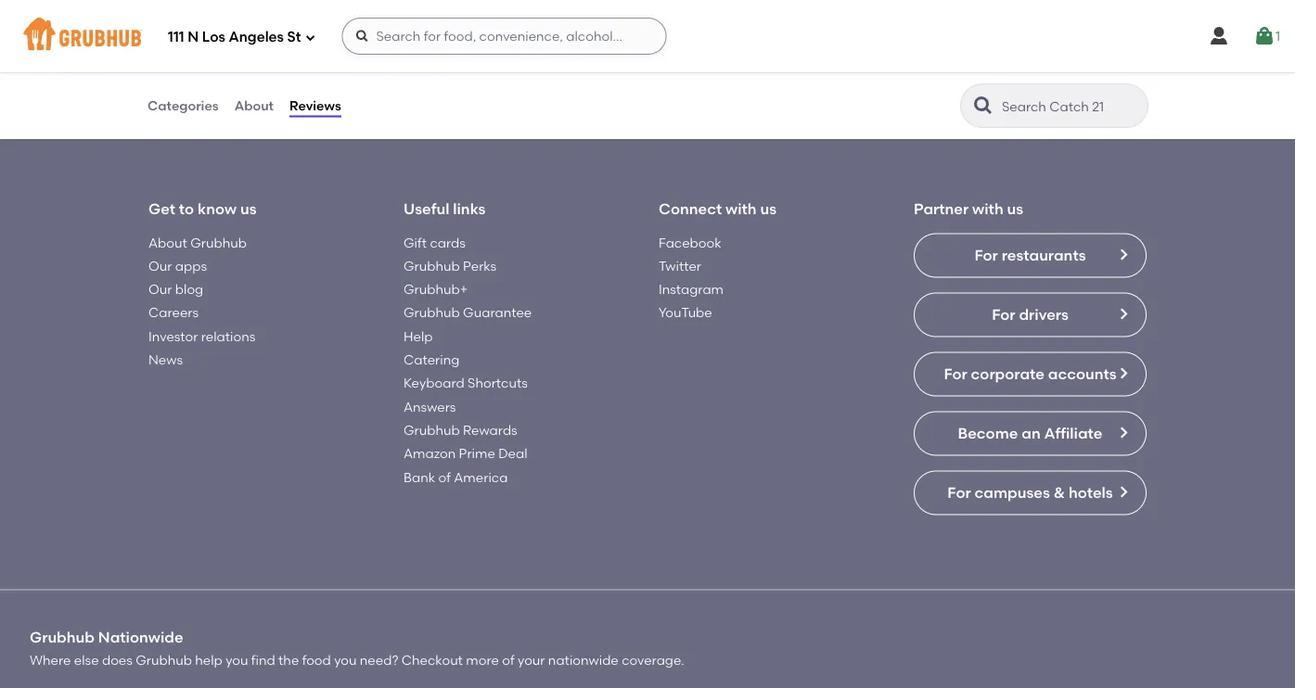 Task type: vqa. For each thing, say whether or not it's contained in the screenshot.
the "Grubhub"
yes



Task type: describe. For each thing, give the bounding box(es) containing it.
restaurants near me link
[[245, 73, 377, 89]]

2 horizontal spatial angeles
[[585, 73, 635, 89]]

corporate
[[972, 365, 1045, 383]]

gift
[[404, 235, 427, 250]]

where
[[30, 653, 71, 669]]

gift cards grubhub perks grubhub+ grubhub guarantee help catering keyboard shortcuts answers grubhub rewards amazon prime deal bank of america
[[404, 235, 532, 485]]

for for for restaurants
[[975, 246, 999, 264]]

else
[[74, 653, 99, 669]]

los angeles link
[[396, 73, 471, 89]]

search icon image
[[973, 95, 995, 117]]

coverage.
[[622, 653, 685, 669]]

partner with us
[[914, 200, 1024, 218]]

catering link
[[404, 352, 460, 368]]

checkout
[[402, 653, 463, 669]]

grubhub link
[[169, 73, 225, 89]]

right image for for drivers
[[1117, 307, 1132, 321]]

about for about
[[235, 98, 274, 114]]

catch
[[654, 73, 694, 89]]

main navigation navigation
[[0, 0, 1296, 72]]

relations
[[201, 329, 256, 344]]

1 our from the top
[[149, 258, 172, 274]]

1 horizontal spatial angeles
[[420, 73, 471, 89]]

catering
[[404, 352, 460, 368]]

us for connect with us
[[761, 200, 777, 218]]

for campuses & hotels
[[948, 484, 1114, 502]]

categories
[[148, 98, 219, 114]]

1 horizontal spatial svg image
[[1209, 25, 1231, 47]]

21
[[697, 73, 709, 89]]

right image for for restaurants
[[1117, 247, 1132, 262]]

for for for drivers
[[993, 306, 1016, 324]]

1 us from the left
[[240, 200, 257, 218]]

become an affiliate
[[959, 424, 1103, 443]]

keyboard
[[404, 376, 465, 391]]

careers
[[149, 305, 199, 321]]

investor relations link
[[149, 329, 256, 344]]

for restaurants link
[[914, 233, 1147, 278]]

perks
[[463, 258, 497, 274]]

1 button
[[1254, 19, 1281, 53]]

more
[[466, 653, 499, 669]]

help link
[[404, 329, 433, 344]]

your
[[518, 653, 545, 669]]

news link
[[149, 352, 183, 368]]

blog
[[175, 282, 203, 297]]

hotels
[[1069, 484, 1114, 502]]

deal
[[499, 446, 528, 462]]

gift cards link
[[404, 235, 466, 250]]

n
[[188, 29, 199, 46]]

2 our from the top
[[149, 282, 172, 297]]

2 horizontal spatial los
[[560, 73, 582, 89]]

bank of america link
[[404, 470, 508, 485]]

for corporate accounts link
[[914, 352, 1147, 397]]

guarantee
[[463, 305, 532, 321]]

help
[[404, 329, 433, 344]]

grubhub down the answers
[[404, 423, 460, 438]]

partner
[[914, 200, 969, 218]]

answers link
[[404, 399, 456, 415]]

find
[[251, 653, 275, 669]]

for restaurants
[[975, 246, 1087, 264]]

1 horizontal spatial los
[[396, 73, 417, 89]]

affiliate
[[1045, 424, 1103, 443]]

get
[[149, 200, 175, 218]]

grubhub rewards link
[[404, 423, 518, 438]]

svg image inside 1 button
[[1254, 25, 1276, 47]]

with for connect
[[726, 200, 757, 218]]

for for for campuses & hotels
[[948, 484, 972, 502]]

youtube link
[[659, 305, 713, 321]]

the
[[279, 653, 299, 669]]

for for for corporate accounts
[[944, 365, 968, 383]]

catch 21
[[654, 73, 709, 89]]

accounts
[[1049, 365, 1117, 383]]

shortcuts
[[468, 376, 528, 391]]

useful
[[404, 200, 450, 218]]

0 horizontal spatial svg image
[[305, 32, 316, 43]]

america
[[454, 470, 508, 485]]

grubhub up where
[[30, 628, 95, 646]]

nationwide
[[549, 653, 619, 669]]

grubhub perks link
[[404, 258, 497, 274]]

twitter
[[659, 258, 702, 274]]

youtube
[[659, 305, 713, 321]]

downtown
[[490, 73, 557, 89]]

restaurants
[[245, 73, 320, 89]]

about button
[[234, 72, 275, 139]]

help
[[195, 653, 223, 669]]

investor
[[149, 329, 198, 344]]

grubhub down grubhub+
[[404, 305, 460, 321]]

right image for for campuses & hotels
[[1117, 485, 1132, 500]]

food
[[302, 653, 331, 669]]

our blog link
[[149, 282, 203, 297]]



Task type: locate. For each thing, give the bounding box(es) containing it.
about up our apps 'link'
[[149, 235, 187, 250]]

grubhub nationwide where else does grubhub help you find the food you need? checkout more of your nationwide coverage.
[[30, 628, 685, 669]]

1 horizontal spatial about
[[235, 98, 274, 114]]

links
[[453, 200, 486, 218]]

right image right affiliate
[[1117, 425, 1132, 440]]

grubhub inside about grubhub our apps our blog careers investor relations news
[[190, 235, 247, 250]]

right image inside become an affiliate link
[[1117, 425, 1132, 440]]

los right downtown
[[560, 73, 582, 89]]

1 right image from the top
[[1117, 247, 1132, 262]]

instagram link
[[659, 282, 724, 297]]

right image inside for drivers link
[[1117, 307, 1132, 321]]

for drivers
[[993, 306, 1069, 324]]

about
[[235, 98, 274, 114], [149, 235, 187, 250]]

3 us from the left
[[1008, 200, 1024, 218]]

us
[[240, 200, 257, 218], [761, 200, 777, 218], [1008, 200, 1024, 218]]

111
[[168, 29, 184, 46]]

grubhub up categories on the left top of page
[[169, 73, 225, 89]]

with right connect
[[726, 200, 757, 218]]

grubhub down 'nationwide'
[[136, 653, 192, 669]]

angeles
[[229, 29, 284, 46], [420, 73, 471, 89], [585, 73, 635, 89]]

need?
[[360, 653, 399, 669]]

facebook
[[659, 235, 722, 250]]

right image for become an affiliate
[[1117, 425, 1132, 440]]

0 horizontal spatial svg image
[[355, 29, 370, 44]]

campuses
[[975, 484, 1051, 502]]

cards
[[430, 235, 466, 250]]

know
[[198, 200, 237, 218]]

los inside the main navigation navigation
[[202, 29, 225, 46]]

about grubhub our apps our blog careers investor relations news
[[149, 235, 256, 368]]

1 you from the left
[[226, 653, 248, 669]]

for corporate accounts
[[944, 365, 1117, 383]]

grubhub+
[[404, 282, 468, 297]]

los right me
[[396, 73, 417, 89]]

1 horizontal spatial of
[[502, 653, 515, 669]]

amazon prime deal link
[[404, 446, 528, 462]]

about inside about grubhub our apps our blog careers investor relations news
[[149, 235, 187, 250]]

us right know
[[240, 200, 257, 218]]

grubhub guarantee link
[[404, 305, 532, 321]]

1 horizontal spatial us
[[761, 200, 777, 218]]

1 vertical spatial about
[[149, 235, 187, 250]]

for down partner with us
[[975, 246, 999, 264]]

1
[[1276, 28, 1281, 44]]

with right partner at the right top of the page
[[973, 200, 1004, 218]]

2 us from the left
[[761, 200, 777, 218]]

1 with from the left
[[726, 200, 757, 218]]

of inside gift cards grubhub perks grubhub+ grubhub guarantee help catering keyboard shortcuts answers grubhub rewards amazon prime deal bank of america
[[439, 470, 451, 485]]

you right food
[[334, 653, 357, 669]]

restaurants near me
[[245, 73, 377, 89]]

0 vertical spatial of
[[439, 470, 451, 485]]

0 horizontal spatial you
[[226, 653, 248, 669]]

2 with from the left
[[973, 200, 1004, 218]]

of left your
[[502, 653, 515, 669]]

near
[[323, 73, 355, 89]]

0 vertical spatial about
[[235, 98, 274, 114]]

our up 'our blog' link
[[149, 258, 172, 274]]

careers link
[[149, 305, 199, 321]]

0 horizontal spatial us
[[240, 200, 257, 218]]

you left "find"
[[226, 653, 248, 669]]

amazon
[[404, 446, 456, 462]]

about for about grubhub our apps our blog careers investor relations news
[[149, 235, 187, 250]]

categories button
[[147, 72, 220, 139]]

us up for restaurants
[[1008, 200, 1024, 218]]

1 horizontal spatial svg image
[[1254, 25, 1276, 47]]

get to know us
[[149, 200, 257, 218]]

become
[[959, 424, 1019, 443]]

me
[[358, 73, 377, 89]]

1 vertical spatial of
[[502, 653, 515, 669]]

3 right image from the top
[[1117, 425, 1132, 440]]

downtown los angeles link
[[490, 73, 635, 89]]

rewards
[[463, 423, 518, 438]]

news
[[149, 352, 183, 368]]

drivers
[[1020, 306, 1069, 324]]

2 right image from the top
[[1117, 307, 1132, 321]]

1 horizontal spatial with
[[973, 200, 1004, 218]]

prime
[[459, 446, 496, 462]]

about grubhub link
[[149, 235, 247, 250]]

grubhub down know
[[190, 235, 247, 250]]

for drivers link
[[914, 293, 1147, 337]]

svg image
[[1254, 25, 1276, 47], [355, 29, 370, 44]]

111 n los angeles st
[[168, 29, 301, 46]]

facebook link
[[659, 235, 722, 250]]

of inside grubhub nationwide where else does grubhub help you find the food you need? checkout more of your nationwide coverage.
[[502, 653, 515, 669]]

for left drivers
[[993, 306, 1016, 324]]

for campuses & hotels link
[[914, 471, 1147, 515]]

facebook twitter instagram youtube
[[659, 235, 724, 321]]

0 horizontal spatial angeles
[[229, 29, 284, 46]]

you
[[226, 653, 248, 669], [334, 653, 357, 669]]

angeles down the main navigation navigation
[[585, 73, 635, 89]]

2 horizontal spatial us
[[1008, 200, 1024, 218]]

right image
[[1117, 366, 1132, 381]]

right image inside for campuses & hotels link
[[1117, 485, 1132, 500]]

0 horizontal spatial with
[[726, 200, 757, 218]]

4 right image from the top
[[1117, 485, 1132, 500]]

an
[[1022, 424, 1041, 443]]

angeles left st
[[229, 29, 284, 46]]

los
[[202, 29, 225, 46], [396, 73, 417, 89], [560, 73, 582, 89]]

0 vertical spatial our
[[149, 258, 172, 274]]

right image up right icon
[[1117, 307, 1132, 321]]

los right the n
[[202, 29, 225, 46]]

for inside "link"
[[944, 365, 968, 383]]

connect
[[659, 200, 722, 218]]

right image inside for restaurants link
[[1117, 247, 1132, 262]]

Search for food, convenience, alcohol... search field
[[342, 18, 667, 55]]

answers
[[404, 399, 456, 415]]

angeles inside the main navigation navigation
[[229, 29, 284, 46]]

of right bank
[[439, 470, 451, 485]]

us for partner with us
[[1008, 200, 1024, 218]]

Search Catch 21 search field
[[1001, 97, 1143, 115]]

los angeles
[[396, 73, 471, 89]]

svg image right st
[[305, 32, 316, 43]]

for left campuses
[[948, 484, 972, 502]]

with for partner
[[973, 200, 1004, 218]]

grubhub down gift cards link
[[404, 258, 460, 274]]

angeles down search for food, convenience, alcohol... search field
[[420, 73, 471, 89]]

about inside button
[[235, 98, 274, 114]]

1 vertical spatial our
[[149, 282, 172, 297]]

2 you from the left
[[334, 653, 357, 669]]

about down restaurants
[[235, 98, 274, 114]]

reviews button
[[289, 72, 342, 139]]

grubhub
[[169, 73, 225, 89], [190, 235, 247, 250], [404, 258, 460, 274], [404, 305, 460, 321], [404, 423, 460, 438], [30, 628, 95, 646], [136, 653, 192, 669]]

st
[[287, 29, 301, 46]]

nationwide
[[98, 628, 183, 646]]

does
[[102, 653, 133, 669]]

right image right hotels
[[1117, 485, 1132, 500]]

0 horizontal spatial los
[[202, 29, 225, 46]]

right image
[[1117, 247, 1132, 262], [1117, 307, 1132, 321], [1117, 425, 1132, 440], [1117, 485, 1132, 500]]

svg image
[[1209, 25, 1231, 47], [305, 32, 316, 43]]

our up careers
[[149, 282, 172, 297]]

0 horizontal spatial of
[[439, 470, 451, 485]]

0 horizontal spatial about
[[149, 235, 187, 250]]

our apps link
[[149, 258, 207, 274]]

instagram
[[659, 282, 724, 297]]

useful links
[[404, 200, 486, 218]]

us right connect
[[761, 200, 777, 218]]

right image right the restaurants at the top of page
[[1117, 247, 1132, 262]]

svg image left 1 button
[[1209, 25, 1231, 47]]

connect with us
[[659, 200, 777, 218]]

reviews
[[290, 98, 341, 114]]

for left corporate
[[944, 365, 968, 383]]

1 horizontal spatial you
[[334, 653, 357, 669]]

restaurants
[[1002, 246, 1087, 264]]

grubhub+ link
[[404, 282, 468, 297]]

for
[[975, 246, 999, 264], [993, 306, 1016, 324], [944, 365, 968, 383], [948, 484, 972, 502]]

&
[[1054, 484, 1066, 502]]

with
[[726, 200, 757, 218], [973, 200, 1004, 218]]

twitter link
[[659, 258, 702, 274]]

keyboard shortcuts link
[[404, 376, 528, 391]]

become an affiliate link
[[914, 412, 1147, 456]]

bank
[[404, 470, 436, 485]]



